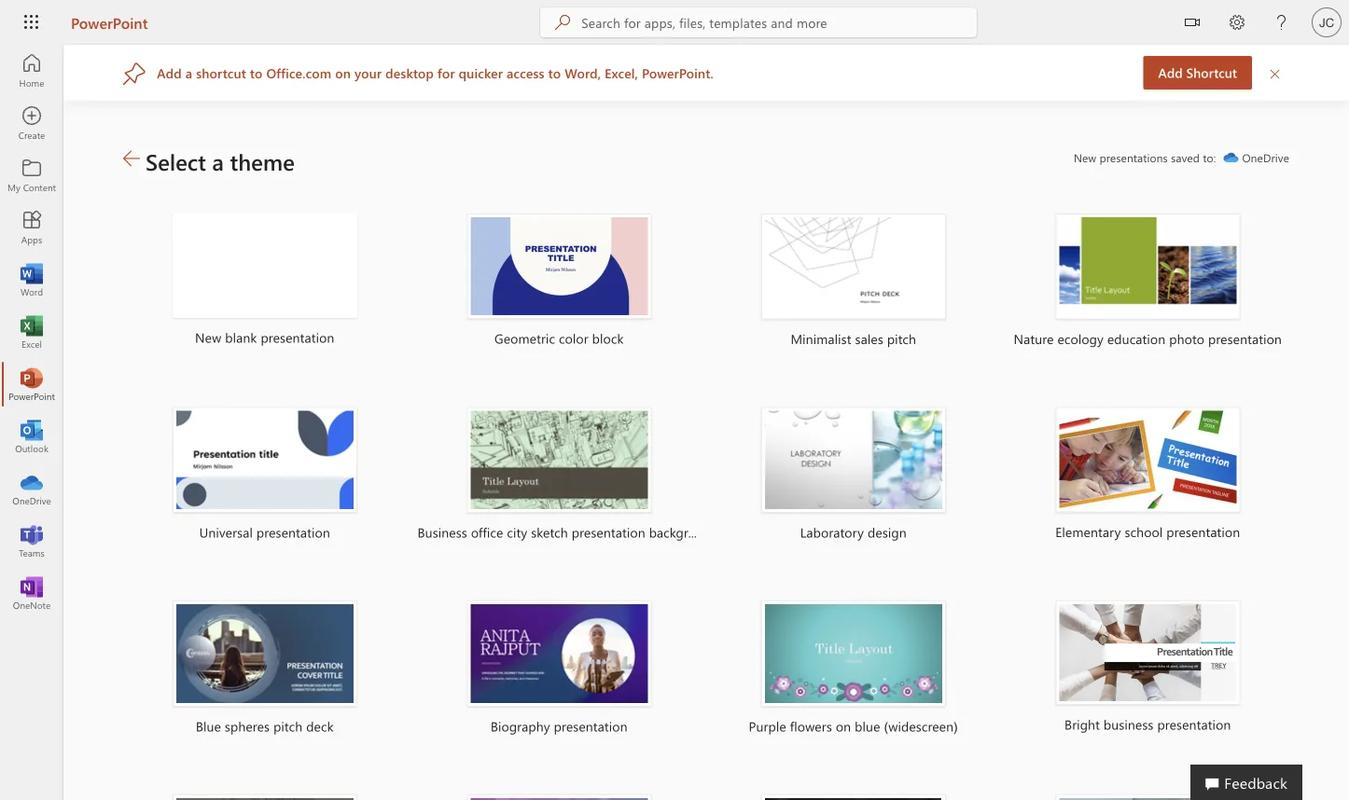 Task type: vqa. For each thing, say whether or not it's contained in the screenshot.
topmost Opens Profile Card for bchafik@keywordsstudios.com icon
no



Task type: describe. For each thing, give the bounding box(es) containing it.
powerpoint banner
[[0, 0, 1349, 48]]

jc button
[[1305, 0, 1349, 45]]

business
[[1104, 716, 1154, 734]]

on inside "link"
[[836, 718, 851, 735]]

purple flowers on blue (widescreen) link
[[712, 579, 995, 761]]

new blank presentation link
[[123, 191, 406, 372]]

your
[[355, 64, 382, 81]]

laboratory
[[800, 524, 864, 541]]

my content image
[[22, 166, 41, 185]]

new for new presentations saved to:
[[1074, 150, 1097, 165]]

office
[[471, 524, 503, 541]]

create image
[[22, 114, 41, 133]]

presentations
[[1100, 150, 1168, 165]]

biography presentation image
[[467, 601, 652, 707]]

add shortcut button
[[1143, 56, 1252, 90]]

add for add a shortcut to office.com on your desktop for quicker access to word, excel, powerpoint.
[[157, 64, 182, 81]]

bright business presentation
[[1065, 716, 1231, 734]]

event design image
[[467, 795, 652, 801]]

blue spheres pitch deck image
[[172, 601, 357, 707]]

onenote image
[[22, 584, 41, 603]]

shortcut
[[1187, 64, 1237, 81]]

powerpoint.
[[642, 64, 714, 81]]

apps image
[[22, 218, 41, 237]]

photo
[[1169, 330, 1205, 348]]

elementary
[[1056, 524, 1121, 541]]

presentation right sketch
[[572, 524, 645, 541]]

universal presentation image
[[172, 407, 357, 513]]

a for add
[[185, 64, 192, 81]]

presentation right photo
[[1208, 330, 1282, 348]]

biography
[[491, 718, 550, 735]]

add for add shortcut
[[1158, 64, 1183, 81]]

theme
[[230, 147, 295, 176]]


[[1185, 15, 1200, 30]]

select a theme
[[146, 147, 295, 176]]

pitch for spheres
[[273, 718, 303, 735]]

color
[[559, 330, 589, 347]]

business
[[418, 524, 467, 541]]

dismiss this dialog image
[[1269, 65, 1282, 81]]

feedback button
[[1191, 765, 1303, 801]]

(widescreen) inside "purple flowers on blue (widescreen)" "link"
[[884, 718, 958, 735]]

new for new blank presentation
[[195, 329, 221, 346]]

block
[[592, 330, 624, 347]]

excel image
[[22, 323, 41, 342]]

add shortcut
[[1158, 64, 1237, 81]]

add a shortcut to office.com on your desktop for quicker access to word, excel, powerpoint.
[[157, 64, 714, 81]]

a for select
[[212, 147, 224, 176]]

universal
[[199, 524, 253, 541]]

feedback
[[1225, 773, 1288, 793]]

presentation right blank
[[261, 329, 334, 346]]

outlook image
[[22, 427, 41, 446]]

for
[[438, 64, 455, 81]]

elementary school presentation
[[1056, 524, 1240, 541]]

quicker
[[459, 64, 503, 81]]

pitch for sales
[[887, 330, 916, 348]]

new blank presentation
[[195, 329, 334, 346]]

powerpoint image
[[22, 375, 41, 394]]

bright business presentation link
[[1006, 579, 1290, 760]]

none search field inside powerpoint banner
[[541, 7, 977, 37]]

geometric color block link
[[418, 191, 701, 373]]

geometric color block image
[[467, 214, 652, 319]]

business office city sketch presentation background (widescreen) image
[[467, 407, 652, 513]]

design
[[868, 524, 907, 541]]

geometric color block
[[495, 330, 624, 347]]

access
[[507, 64, 545, 81]]

business office city sketch presentation background (widescreen) link
[[418, 385, 797, 568]]

shortcut
[[196, 64, 246, 81]]

onedrive image
[[22, 480, 41, 498]]

(widescreen) inside the business office city sketch presentation background (widescreen) link
[[723, 524, 797, 541]]

blue spheres pitch deck link
[[123, 579, 406, 761]]

purple flowers on blue (widescreen)
[[749, 718, 958, 735]]

minimalist sales pitch image
[[761, 214, 946, 320]]

laboratory design link
[[712, 385, 995, 568]]

0 horizontal spatial on
[[335, 64, 351, 81]]

minimalist sales pitch
[[791, 330, 916, 348]]

minimalist sales pitch link
[[712, 191, 995, 374]]

universal presentation
[[199, 524, 330, 541]]



Task type: locate. For each thing, give the bounding box(es) containing it.
jc
[[1319, 15, 1334, 29]]

business office city sketch presentation background (widescreen)
[[418, 524, 797, 541]]

new left blank
[[195, 329, 221, 346]]

1 horizontal spatial new
[[1074, 150, 1097, 165]]

(widescreen) right blue
[[884, 718, 958, 735]]

select
[[146, 147, 206, 176]]

0 horizontal spatial pitch
[[273, 718, 303, 735]]

modern design image
[[1056, 795, 1240, 801]]

nature ecology education photo presentation
[[1014, 330, 1282, 348]]

templates element
[[123, 191, 1301, 801]]

presentation right biography
[[554, 718, 628, 735]]

(widescreen) left laboratory at the right bottom
[[723, 524, 797, 541]]

nature ecology education photo presentation image
[[1056, 214, 1240, 320]]

a left the shortcut
[[185, 64, 192, 81]]

ecology
[[1058, 330, 1104, 348]]

elementary school presentation image
[[1056, 407, 1240, 513]]

biography presentation link
[[418, 579, 701, 761]]

word image
[[22, 271, 41, 289]]

to right the shortcut
[[250, 64, 263, 81]]

saved
[[1171, 150, 1200, 165]]

a right select
[[212, 147, 224, 176]]

new
[[1074, 150, 1097, 165], [195, 329, 221, 346]]

0 horizontal spatial new
[[195, 329, 221, 346]]

0 vertical spatial on
[[335, 64, 351, 81]]

1 horizontal spatial (widescreen)
[[884, 718, 958, 735]]

deck
[[306, 718, 334, 735]]

pitch left deck
[[273, 718, 303, 735]]

presentation right the school
[[1167, 524, 1240, 541]]

sales
[[855, 330, 884, 348]]

a2hs image
[[123, 61, 146, 85]]

excel,
[[605, 64, 638, 81]]

1 add from the left
[[1158, 64, 1183, 81]]

1 horizontal spatial a
[[212, 147, 224, 176]]

minimalist
[[791, 330, 852, 348]]

nature
[[1014, 330, 1054, 348]]

navigation
[[0, 45, 63, 620]]

on left blue
[[836, 718, 851, 735]]

0 horizontal spatial a
[[185, 64, 192, 81]]

to
[[250, 64, 263, 81], [548, 64, 561, 81]]

add right a2hs image
[[157, 64, 182, 81]]

1 vertical spatial pitch
[[273, 718, 303, 735]]

teams image
[[22, 532, 41, 551]]

purple flowers on blue (widescreen) image
[[761, 601, 946, 707]]

office.com
[[266, 64, 332, 81]]

1 vertical spatial (widescreen)
[[884, 718, 958, 735]]

elementary school presentation link
[[1006, 385, 1290, 567]]

sketch
[[531, 524, 568, 541]]

powerpoint
[[71, 12, 148, 32]]

home image
[[22, 62, 41, 80]]

education
[[1108, 330, 1166, 348]]

add left shortcut
[[1158, 64, 1183, 81]]

purple
[[749, 718, 786, 735]]

background
[[649, 524, 719, 541]]

laboratory design
[[800, 524, 907, 541]]

botanical pitch deck image
[[172, 795, 357, 801]]

geometric
[[495, 330, 555, 347]]

to left word,
[[548, 64, 561, 81]]

spheres
[[225, 718, 270, 735]]

on
[[335, 64, 351, 81], [836, 718, 851, 735]]

city
[[507, 524, 527, 541]]

1 horizontal spatial pitch
[[887, 330, 916, 348]]

blue spheres pitch deck
[[196, 718, 334, 735]]

pitch right 'sales'
[[887, 330, 916, 348]]

laboratory design image
[[761, 407, 946, 513]]

2 add from the left
[[157, 64, 182, 81]]

1 horizontal spatial add
[[1158, 64, 1183, 81]]

a
[[185, 64, 192, 81], [212, 147, 224, 176]]

chalkboard education presentation (widescreen) image
[[761, 795, 946, 801]]

0 horizontal spatial (widescreen)
[[723, 524, 797, 541]]

1 to from the left
[[250, 64, 263, 81]]

flowers
[[790, 718, 832, 735]]

word,
[[565, 64, 601, 81]]

1 vertical spatial new
[[195, 329, 221, 346]]

 button
[[1170, 0, 1215, 48]]

blue
[[855, 718, 880, 735]]

on left your
[[335, 64, 351, 81]]

1 vertical spatial a
[[212, 147, 224, 176]]

0 vertical spatial (widescreen)
[[723, 524, 797, 541]]

universal presentation link
[[123, 385, 406, 568]]

bright business presentation image
[[1056, 601, 1240, 706]]

presentation right business
[[1158, 716, 1231, 734]]

add inside add shortcut button
[[1158, 64, 1183, 81]]

0 horizontal spatial add
[[157, 64, 182, 81]]

nature ecology education photo presentation link
[[1006, 191, 1290, 374]]

blank
[[225, 329, 257, 346]]

pitch
[[887, 330, 916, 348], [273, 718, 303, 735]]

presentation right universal
[[257, 524, 330, 541]]

(widescreen)
[[723, 524, 797, 541], [884, 718, 958, 735]]

0 vertical spatial pitch
[[887, 330, 916, 348]]

new presentations saved to:
[[1074, 150, 1216, 165]]

0 vertical spatial a
[[185, 64, 192, 81]]

0 vertical spatial new
[[1074, 150, 1097, 165]]

new inside "templates" element
[[195, 329, 221, 346]]

0 horizontal spatial to
[[250, 64, 263, 81]]

desktop
[[386, 64, 434, 81]]

1 vertical spatial on
[[836, 718, 851, 735]]

None search field
[[541, 7, 977, 37]]

new left presentations
[[1074, 150, 1097, 165]]

school
[[1125, 524, 1163, 541]]

blue
[[196, 718, 221, 735]]

1 horizontal spatial on
[[836, 718, 851, 735]]

1 horizontal spatial to
[[548, 64, 561, 81]]

bright
[[1065, 716, 1100, 734]]

to:
[[1203, 150, 1216, 165]]

2 to from the left
[[548, 64, 561, 81]]

add
[[1158, 64, 1183, 81], [157, 64, 182, 81]]

Search box. Suggestions appear as you type. search field
[[582, 7, 977, 37]]

onedrive
[[1242, 150, 1290, 165]]

presentation
[[261, 329, 334, 346], [1208, 330, 1282, 348], [1167, 524, 1240, 541], [257, 524, 330, 541], [572, 524, 645, 541], [1158, 716, 1231, 734], [554, 718, 628, 735]]

presentation inside "link"
[[257, 524, 330, 541]]

biography presentation
[[491, 718, 628, 735]]



